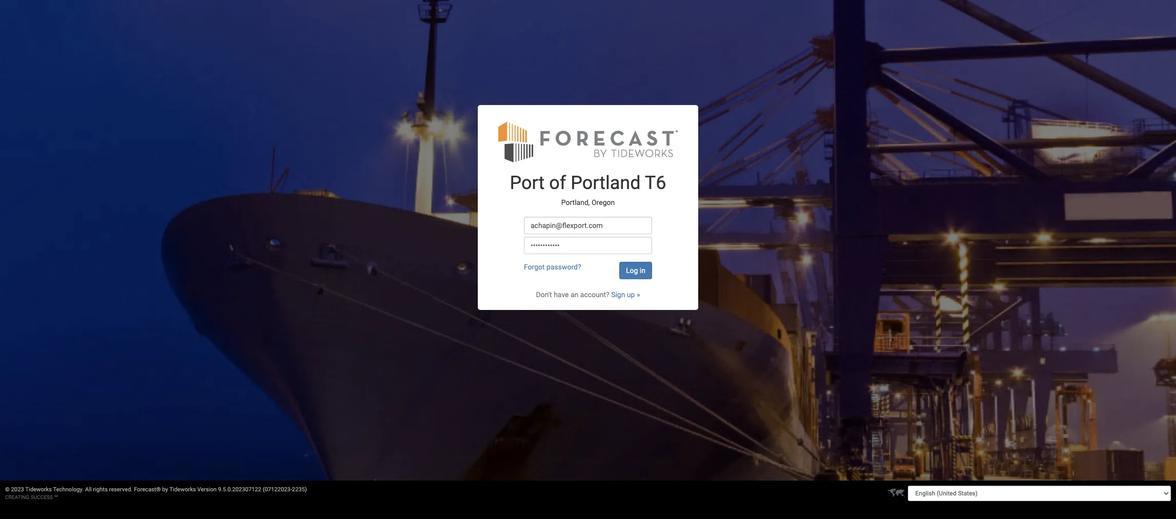 Task type: describe. For each thing, give the bounding box(es) containing it.
Password password field
[[524, 237, 652, 254]]

2 tideworks from the left
[[169, 487, 196, 493]]

forgot
[[524, 263, 545, 271]]

account?
[[580, 291, 610, 299]]

portland,
[[561, 198, 590, 207]]

(07122023-
[[263, 487, 292, 493]]

of
[[549, 172, 566, 194]]

Email or username text field
[[524, 217, 652, 234]]

port of portland t6 portland, oregon
[[510, 172, 666, 207]]

9.5.0.202307122
[[218, 487, 261, 493]]

t6
[[645, 172, 666, 194]]

up
[[627, 291, 635, 299]]

creating
[[5, 495, 29, 501]]

by
[[162, 487, 168, 493]]

don't
[[536, 291, 552, 299]]

an
[[571, 291, 579, 299]]

in
[[640, 267, 646, 275]]

port
[[510, 172, 545, 194]]

© 2023 tideworks technology. all rights reserved. forecast® by tideworks version 9.5.0.202307122 (07122023-2235) creating success ℠
[[5, 487, 307, 501]]

1 tideworks from the left
[[25, 487, 52, 493]]

2235)
[[292, 487, 307, 493]]

technology.
[[53, 487, 84, 493]]

log in button
[[620, 262, 652, 280]]

success
[[31, 495, 53, 501]]

version
[[197, 487, 217, 493]]

all
[[85, 487, 92, 493]]



Task type: locate. For each thing, give the bounding box(es) containing it.
oregon
[[592, 198, 615, 207]]

tideworks
[[25, 487, 52, 493], [169, 487, 196, 493]]

forecast® by tideworks image
[[499, 121, 678, 163]]

sign up » link
[[611, 291, 640, 299]]

rights
[[93, 487, 108, 493]]

log
[[626, 267, 638, 275]]

tideworks up success
[[25, 487, 52, 493]]

℠
[[54, 495, 58, 501]]

forgot password? log in
[[524, 263, 646, 275]]

»
[[637, 291, 640, 299]]

don't have an account? sign up »
[[536, 291, 640, 299]]

have
[[554, 291, 569, 299]]

forgot password? link
[[524, 263, 581, 271]]

©
[[5, 487, 10, 493]]

forecast®
[[134, 487, 161, 493]]

2023
[[11, 487, 24, 493]]

1 horizontal spatial tideworks
[[169, 487, 196, 493]]

reserved.
[[109, 487, 133, 493]]

sign
[[611, 291, 625, 299]]

portland
[[571, 172, 641, 194]]

0 horizontal spatial tideworks
[[25, 487, 52, 493]]

password?
[[547, 263, 581, 271]]

tideworks right 'by'
[[169, 487, 196, 493]]



